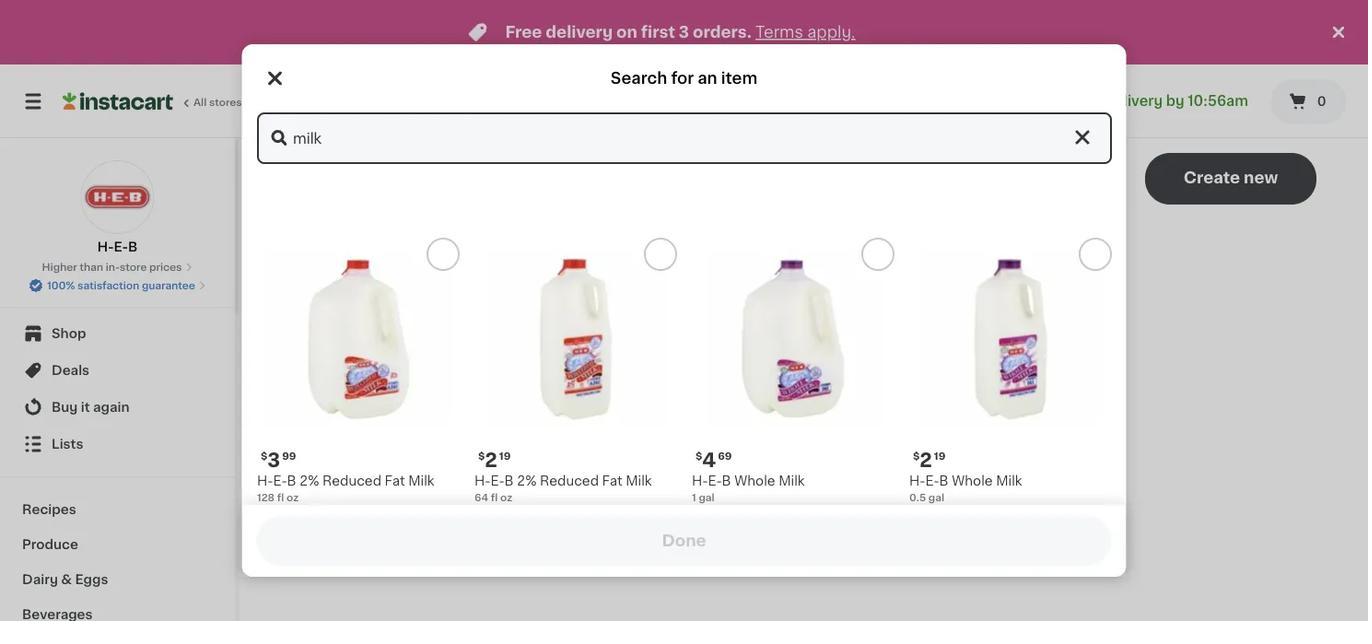Task type: vqa. For each thing, say whether or not it's contained in the screenshot.
leftmost 'gal'
yes



Task type: locate. For each thing, give the bounding box(es) containing it.
your lists
[[291, 165, 421, 192]]

h- inside h-e-b 2% reduced fat milk 128 fl oz
[[257, 475, 273, 488]]

b for h-e-b whole milk 1 gal
[[722, 475, 731, 488]]

$ 4 69
[[695, 450, 732, 470]]

create new
[[1184, 170, 1279, 186]]

1 reduced from the left
[[322, 475, 381, 488]]

milk
[[408, 475, 434, 488], [626, 475, 652, 488], [779, 475, 805, 488], [996, 475, 1022, 488]]

b
[[128, 241, 138, 253], [287, 475, 296, 488], [504, 475, 514, 488], [722, 475, 731, 488], [939, 475, 949, 488]]

$ 2 19 up 0.5
[[913, 450, 946, 470]]

recipes link
[[11, 492, 224, 527]]

dairy & eggs
[[22, 573, 108, 586]]

1 milk from the left
[[408, 475, 434, 488]]

terms
[[756, 24, 804, 40]]

create left new
[[1184, 170, 1241, 186]]

1 vertical spatial 3
[[267, 450, 280, 470]]

h- up "64" at the left of the page
[[474, 475, 490, 488]]

than
[[80, 262, 103, 272]]

0 horizontal spatial 3
[[267, 450, 280, 470]]

fl right "64" at the left of the page
[[491, 493, 498, 503]]

2 gal from the left
[[929, 493, 944, 503]]

1 $ 2 19 from the left
[[478, 450, 511, 470]]

1 19 from the left
[[499, 451, 511, 461]]

2% for 2
[[517, 475, 536, 488]]

gal right 0.5
[[929, 493, 944, 503]]

4 milk from the left
[[996, 475, 1022, 488]]

$ inside $ 3 99
[[260, 451, 267, 461]]

1 vertical spatial create
[[756, 507, 811, 523]]

2% for 3
[[299, 475, 319, 488]]

lists down 69
[[692, 467, 723, 480]]

h- inside h-e-b 2% reduced fat milk 64 fl oz
[[474, 475, 490, 488]]

milk inside h-e-b 2% reduced fat milk 128 fl oz
[[408, 475, 434, 488]]

h- for h-e-b whole milk 1 gal
[[692, 475, 708, 488]]

$ 2 19 for h-e-b 2% reduced fat milk
[[478, 450, 511, 470]]

1 product group from the left
[[257, 238, 460, 527]]

fl inside h-e-b 2% reduced fat milk 64 fl oz
[[491, 493, 498, 503]]

78741
[[977, 94, 1017, 108]]

all stores
[[194, 97, 242, 107]]

oz right "64" at the left of the page
[[500, 493, 512, 503]]

lists down buy
[[52, 438, 83, 451]]

1 fl from the left
[[277, 493, 284, 503]]

1 horizontal spatial 19
[[934, 451, 946, 461]]

1 2 from the left
[[485, 450, 497, 470]]

$ for h-e-b whole milk 0.5 gal
[[913, 451, 920, 461]]

h-e-b logo image
[[81, 160, 154, 234]]

whole
[[734, 475, 775, 488], [952, 475, 993, 488]]

4 product group from the left
[[909, 238, 1112, 505]]

$ 2 19
[[478, 450, 511, 470], [913, 450, 946, 470]]

1 horizontal spatial whole
[[952, 475, 993, 488]]

h-e-b 2% reduced fat milk 64 fl oz
[[474, 475, 652, 503]]

3 milk from the left
[[779, 475, 805, 488]]

$ left 69
[[695, 451, 702, 461]]

2 reduced from the left
[[540, 475, 599, 488]]

0 horizontal spatial 2
[[485, 450, 497, 470]]

b for h-e-b whole milk 0.5 gal
[[939, 475, 949, 488]]

reduced for 3
[[322, 475, 381, 488]]

0 horizontal spatial fat
[[384, 475, 405, 488]]

e- for h-e-b whole milk 1 gal
[[708, 475, 722, 488]]

product group containing 4
[[692, 238, 895, 527]]

$ up here.
[[913, 451, 920, 461]]

gal
[[699, 493, 714, 503], [929, 493, 944, 503]]

$ 2 19 for h-e-b whole milk
[[913, 450, 946, 470]]

1 horizontal spatial oz
[[500, 493, 512, 503]]

2 2 from the left
[[920, 450, 932, 470]]

orders.
[[693, 24, 752, 40]]

fat
[[384, 475, 405, 488], [602, 475, 622, 488]]

3 right first
[[679, 24, 690, 40]]

prices
[[149, 262, 182, 272]]

0 horizontal spatial oz
[[286, 493, 298, 503]]

1 horizontal spatial create
[[1184, 170, 1241, 186]]

delivery by 10:56am
[[1104, 94, 1249, 108]]

19 up h-e-b whole milk 0.5 gal
[[934, 451, 946, 461]]

gal for 4
[[699, 493, 714, 503]]

delivery
[[546, 24, 613, 40]]

again
[[93, 401, 130, 414]]

oz for 3
[[286, 493, 298, 503]]

$ left 99
[[260, 451, 267, 461]]

oz for 2
[[500, 493, 512, 503]]

whole inside h-e-b whole milk 0.5 gal
[[952, 475, 993, 488]]

dairy
[[22, 573, 58, 586]]

2 right here.
[[920, 450, 932, 470]]

reduced inside h-e-b 2% reduced fat milk 64 fl oz
[[540, 475, 599, 488]]

create
[[754, 467, 795, 480]]

1 horizontal spatial delivery
[[1104, 94, 1163, 108]]

product group
[[257, 238, 460, 527], [474, 238, 677, 527], [692, 238, 895, 527], [909, 238, 1112, 505]]

create left a
[[756, 507, 811, 523]]

here.
[[884, 467, 917, 480]]

recipes
[[22, 503, 76, 516]]

b for h-e-b
[[128, 241, 138, 253]]

0 vertical spatial 3
[[679, 24, 690, 40]]

reduced for 2
[[540, 475, 599, 488]]

$ 2 19 up "64" at the left of the page
[[478, 450, 511, 470]]

lists you create will be saved here.
[[692, 467, 917, 480]]

whole for 2
[[952, 475, 993, 488]]

0 vertical spatial lists
[[52, 438, 83, 451]]

19 for 2%
[[499, 451, 511, 461]]

h- up 0.5
[[909, 475, 925, 488]]

higher than in-store prices
[[42, 262, 182, 272]]

$
[[260, 451, 267, 461], [478, 451, 485, 461], [695, 451, 702, 461], [913, 451, 920, 461]]

99
[[282, 451, 296, 461]]

h- inside h-e-b whole milk 1 gal
[[692, 475, 708, 488]]

1 $ from the left
[[260, 451, 267, 461]]

2 $ 2 19 from the left
[[913, 450, 946, 470]]

2 whole from the left
[[952, 475, 993, 488]]

1 horizontal spatial fl
[[491, 493, 498, 503]]

2 for h-e-b whole milk
[[920, 450, 932, 470]]

delivery
[[1104, 94, 1163, 108], [744, 95, 800, 108]]

e- inside h-e-b whole milk 0.5 gal
[[925, 475, 939, 488]]

h- up 1
[[692, 475, 708, 488]]

None search field
[[264, 76, 704, 127], [257, 112, 1112, 164], [264, 76, 704, 127]]

100% satisfaction guarantee button
[[29, 275, 206, 293]]

oz
[[286, 493, 298, 503], [500, 493, 512, 503]]

buy
[[52, 401, 78, 414]]

1 horizontal spatial 2%
[[517, 475, 536, 488]]

3 product group from the left
[[692, 238, 895, 527]]

3 $ from the left
[[695, 451, 702, 461]]

delivery down item
[[744, 95, 800, 108]]

reduced
[[322, 475, 381, 488], [540, 475, 599, 488]]

lists for lists you create will be saved here.
[[692, 467, 723, 480]]

2 oz from the left
[[500, 493, 512, 503]]

b inside h-e-b 2% reduced fat milk 128 fl oz
[[287, 475, 296, 488]]

fl
[[277, 493, 284, 503], [491, 493, 498, 503]]

free
[[506, 24, 542, 40]]

$ 3 99
[[260, 450, 296, 470]]

2 $ from the left
[[478, 451, 485, 461]]

reduced inside h-e-b 2% reduced fat milk 128 fl oz
[[322, 475, 381, 488]]

0 horizontal spatial gal
[[699, 493, 714, 503]]

1 whole from the left
[[734, 475, 775, 488]]

lists
[[52, 438, 83, 451], [692, 467, 723, 480]]

1 oz from the left
[[286, 493, 298, 503]]

free delivery on first 3 orders. terms apply.
[[506, 24, 856, 40]]

4 $ from the left
[[913, 451, 920, 461]]

gal inside h-e-b whole milk 0.5 gal
[[929, 493, 944, 503]]

service type group
[[728, 83, 926, 120]]

0 horizontal spatial 2%
[[299, 475, 319, 488]]

b inside h-e-b whole milk 0.5 gal
[[939, 475, 949, 488]]

1 horizontal spatial 2
[[920, 450, 932, 470]]

$ inside $ 4 69
[[695, 451, 702, 461]]

fat inside h-e-b 2% reduced fat milk 128 fl oz
[[384, 475, 405, 488]]

1 gal from the left
[[699, 493, 714, 503]]

fl right 128
[[277, 493, 284, 503]]

milk inside h-e-b whole milk 0.5 gal
[[996, 475, 1022, 488]]

2 2% from the left
[[517, 475, 536, 488]]

lists link
[[11, 426, 224, 463]]

h-e-b link
[[81, 160, 154, 256]]

on
[[617, 24, 638, 40]]

h- inside h-e-b whole milk 0.5 gal
[[909, 475, 925, 488]]

b inside h-e-b 2% reduced fat milk 64 fl oz
[[504, 475, 514, 488]]

saved
[[842, 467, 881, 480]]

shop
[[52, 327, 86, 340]]

lists for lists
[[52, 438, 83, 451]]

2 fl from the left
[[491, 493, 498, 503]]

1 2% from the left
[[299, 475, 319, 488]]

oz right 128
[[286, 493, 298, 503]]

e- inside h-e-b 2% reduced fat milk 128 fl oz
[[273, 475, 287, 488]]

e- inside h-e-b whole milk 1 gal
[[708, 475, 722, 488]]

100% satisfaction guarantee
[[47, 281, 195, 291]]

oz inside h-e-b 2% reduced fat milk 64 fl oz
[[500, 493, 512, 503]]

1 fat from the left
[[384, 475, 405, 488]]

dialog
[[242, 44, 1127, 621]]

1 horizontal spatial gal
[[929, 493, 944, 503]]

1 horizontal spatial lists
[[692, 467, 723, 480]]

1 vertical spatial lists
[[692, 467, 723, 480]]

0 horizontal spatial fl
[[277, 493, 284, 503]]

h- up higher than in-store prices
[[97, 241, 114, 253]]

$ up "64" at the left of the page
[[478, 451, 485, 461]]

1 horizontal spatial reduced
[[540, 475, 599, 488]]

2 up "64" at the left of the page
[[485, 450, 497, 470]]

eggs
[[75, 573, 108, 586]]

0 vertical spatial create
[[1184, 170, 1241, 186]]

2% inside h-e-b 2% reduced fat milk 64 fl oz
[[517, 475, 536, 488]]

2 milk from the left
[[626, 475, 652, 488]]

buy it again link
[[11, 389, 224, 426]]

h-
[[97, 241, 114, 253], [257, 475, 273, 488], [474, 475, 490, 488], [692, 475, 708, 488], [909, 475, 925, 488]]

0 button
[[1271, 79, 1347, 124]]

&
[[61, 573, 72, 586]]

fl inside h-e-b 2% reduced fat milk 128 fl oz
[[277, 493, 284, 503]]

2% inside h-e-b 2% reduced fat milk 128 fl oz
[[299, 475, 319, 488]]

delivery inside 'button'
[[744, 95, 800, 108]]

2 19 from the left
[[934, 451, 946, 461]]

higher than in-store prices link
[[42, 260, 193, 275]]

0 horizontal spatial lists
[[52, 438, 83, 451]]

b inside h-e-b whole milk 1 gal
[[722, 475, 731, 488]]

0 horizontal spatial 19
[[499, 451, 511, 461]]

delivery left by
[[1104, 94, 1163, 108]]

dialog containing 3
[[242, 44, 1127, 621]]

oz inside h-e-b 2% reduced fat milk 128 fl oz
[[286, 493, 298, 503]]

1 horizontal spatial $ 2 19
[[913, 450, 946, 470]]

78741 button
[[948, 76, 1058, 127]]

3
[[679, 24, 690, 40], [267, 450, 280, 470]]

19 up h-e-b 2% reduced fat milk 64 fl oz
[[499, 451, 511, 461]]

gal right 1
[[699, 493, 714, 503]]

h- up 128
[[257, 475, 273, 488]]

gal inside h-e-b whole milk 1 gal
[[699, 493, 714, 503]]

0 horizontal spatial whole
[[734, 475, 775, 488]]

new
[[1244, 170, 1279, 186]]

0 horizontal spatial $ 2 19
[[478, 450, 511, 470]]

an
[[698, 71, 718, 86]]

0 horizontal spatial reduced
[[322, 475, 381, 488]]

69
[[718, 451, 732, 461]]

fl for 2
[[491, 493, 498, 503]]

create
[[1184, 170, 1241, 186], [756, 507, 811, 523]]

fat inside h-e-b 2% reduced fat milk 64 fl oz
[[602, 475, 622, 488]]

1 horizontal spatial 3
[[679, 24, 690, 40]]

2 fat from the left
[[602, 475, 622, 488]]

3 left 99
[[267, 450, 280, 470]]

dairy & eggs link
[[11, 562, 224, 597]]

e-
[[114, 241, 128, 253], [273, 475, 287, 488], [490, 475, 504, 488], [708, 475, 722, 488], [925, 475, 939, 488]]

1 horizontal spatial fat
[[602, 475, 622, 488]]

2%
[[299, 475, 319, 488], [517, 475, 536, 488]]

h- for h-e-b whole milk 0.5 gal
[[909, 475, 925, 488]]

whole inside h-e-b whole milk 1 gal
[[734, 475, 775, 488]]

lists
[[362, 165, 421, 192]]

create inside button
[[1184, 170, 1241, 186]]

0 horizontal spatial delivery
[[744, 95, 800, 108]]

e- inside h-e-b 2% reduced fat milk 64 fl oz
[[490, 475, 504, 488]]

first
[[641, 24, 676, 40]]

0 horizontal spatial create
[[756, 507, 811, 523]]

delivery by 10:56am link
[[1074, 90, 1249, 112]]



Task type: describe. For each thing, give the bounding box(es) containing it.
b for h-e-b 2% reduced fat milk 128 fl oz
[[287, 475, 296, 488]]

delivery for delivery by 10:56am
[[1104, 94, 1163, 108]]

shop link
[[11, 315, 224, 352]]

deals link
[[11, 352, 224, 389]]

e- for h-e-b 2% reduced fat milk 64 fl oz
[[490, 475, 504, 488]]

h- for h-e-b 2% reduced fat milk 64 fl oz
[[474, 475, 490, 488]]

milk inside h-e-b whole milk 1 gal
[[779, 475, 805, 488]]

10:56am
[[1188, 94, 1249, 108]]

be
[[822, 467, 839, 480]]

h- for h-e-b 2% reduced fat milk 128 fl oz
[[257, 475, 273, 488]]

stores
[[209, 97, 242, 107]]

apply.
[[808, 24, 856, 40]]

b for h-e-b 2% reduced fat milk 64 fl oz
[[504, 475, 514, 488]]

create for create a list
[[756, 507, 811, 523]]

deals
[[52, 364, 90, 377]]

satisfaction
[[78, 281, 139, 291]]

higher
[[42, 262, 77, 272]]

a
[[815, 507, 824, 523]]

h-e-b whole milk 1 gal
[[692, 475, 805, 503]]

all stores link
[[63, 76, 243, 127]]

create a list link
[[756, 505, 853, 525]]

h- for h-e-b
[[97, 241, 114, 253]]

limited time offer region
[[0, 0, 1328, 65]]

h-e-b whole milk 0.5 gal
[[909, 475, 1022, 503]]

none search field the search h-e-b...
[[257, 112, 1112, 164]]

instacart logo image
[[63, 90, 173, 112]]

Search H-E-B... field
[[257, 112, 1112, 164]]

you
[[726, 467, 750, 480]]

e- for h-e-b 2% reduced fat milk 128 fl oz
[[273, 475, 287, 488]]

2 product group from the left
[[474, 238, 677, 527]]

it
[[81, 401, 90, 414]]

terms apply. link
[[756, 24, 856, 40]]

e- for h-e-b whole milk 0.5 gal
[[925, 475, 939, 488]]

buy it again
[[52, 401, 130, 414]]

4
[[702, 450, 716, 470]]

store
[[120, 262, 147, 272]]

0.5
[[909, 493, 926, 503]]

item
[[722, 71, 758, 86]]

h-e-b 2% reduced fat milk 128 fl oz
[[257, 475, 434, 503]]

will
[[798, 467, 819, 480]]

fat for 3
[[384, 475, 405, 488]]

search for an item
[[611, 71, 758, 86]]

h-e-b
[[97, 241, 138, 253]]

e- for h-e-b
[[114, 241, 128, 253]]

100%
[[47, 281, 75, 291]]

all
[[194, 97, 207, 107]]

fat for 2
[[602, 475, 622, 488]]

2 for h-e-b 2% reduced fat milk
[[485, 450, 497, 470]]

1
[[692, 493, 696, 503]]

guarantee
[[142, 281, 195, 291]]

create a list
[[756, 507, 853, 523]]

$ for h-e-b 2% reduced fat milk 64 fl oz
[[478, 451, 485, 461]]

128
[[257, 493, 274, 503]]

64
[[474, 493, 488, 503]]

for
[[671, 71, 694, 86]]

0
[[1318, 95, 1327, 108]]

list
[[828, 507, 853, 523]]

in-
[[106, 262, 120, 272]]

product group containing 3
[[257, 238, 460, 527]]

by
[[1167, 94, 1185, 108]]

your
[[291, 165, 356, 192]]

$ for h-e-b whole milk 1 gal
[[695, 451, 702, 461]]

produce link
[[11, 527, 224, 562]]

whole for 4
[[734, 475, 775, 488]]

create new button
[[1146, 153, 1317, 205]]

19 for whole
[[934, 451, 946, 461]]

milk inside h-e-b 2% reduced fat milk 64 fl oz
[[626, 475, 652, 488]]

$ for h-e-b 2% reduced fat milk 128 fl oz
[[260, 451, 267, 461]]

create for create new
[[1184, 170, 1241, 186]]

produce
[[22, 538, 78, 551]]

search
[[611, 71, 668, 86]]

3 inside limited time offer region
[[679, 24, 690, 40]]

gal for 2
[[929, 493, 944, 503]]

fl for 3
[[277, 493, 284, 503]]

delivery for delivery
[[744, 95, 800, 108]]

delivery button
[[728, 83, 816, 120]]



